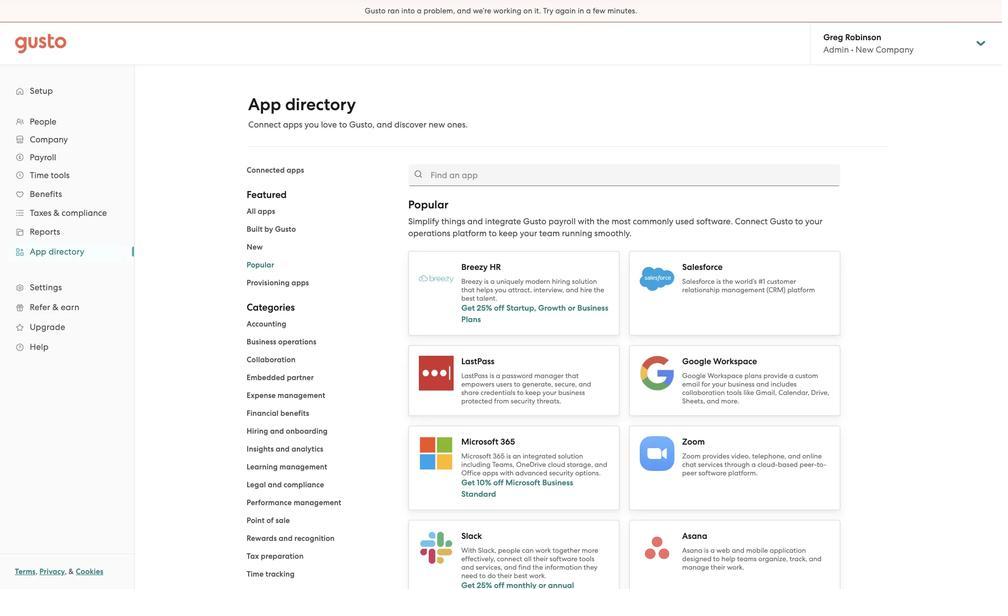 Task type: describe. For each thing, give the bounding box(es) containing it.
all
[[524, 555, 532, 563]]

generate,
[[523, 380, 553, 388]]

they
[[584, 564, 598, 572]]

learning management link
[[247, 463, 328, 472]]

time tracking link
[[247, 570, 295, 579]]

directory for app directory connect apps you love to gusto, and discover new ones.
[[285, 94, 356, 115]]

peer
[[683, 469, 697, 477]]

preparation
[[261, 552, 304, 561]]

2 zoom from the top
[[683, 452, 701, 460]]

new inside greg robinson admin • new company
[[856, 45, 874, 55]]

advanced
[[516, 469, 548, 477]]

peer-
[[800, 461, 818, 469]]

uniquely
[[497, 278, 524, 286]]

setup
[[30, 86, 53, 96]]

services,
[[476, 564, 503, 572]]

organize,
[[759, 555, 788, 563]]

simplify
[[409, 217, 440, 226]]

onedrive
[[516, 461, 546, 469]]

built
[[247, 225, 263, 234]]

terms link
[[15, 568, 36, 577]]

work. inside asana asana is a web and mobile application designed to help teams organize, track, and manage their work.
[[728, 564, 745, 572]]

all apps link
[[247, 207, 275, 216]]

provisioning
[[247, 279, 290, 288]]

performance
[[247, 499, 292, 508]]

1 vertical spatial microsoft
[[462, 452, 492, 460]]

1 vertical spatial workspace
[[708, 372, 743, 380]]

effectively,
[[462, 555, 496, 563]]

the inside slack with slack, people can work together more effectively, connect all their software tools and services, and find the information they need to do their best work.
[[533, 564, 543, 572]]

taxes
[[30, 208, 51, 218]]

2 vertical spatial their
[[498, 572, 513, 580]]

teams,
[[493, 461, 515, 469]]

with inside popular simplify things and integrate gusto payroll with the most commonly used software. connect gusto to your operations platform to keep your team running smoothly.
[[578, 217, 595, 226]]

to inside slack with slack, people can work together more effectively, connect all their software tools and services, and find the information they need to do their best work.
[[480, 572, 486, 580]]

and inside popular simplify things and integrate gusto payroll with the most commonly used software. connect gusto to your operations platform to keep your team running smoothly.
[[468, 217, 483, 226]]

attract,
[[509, 286, 532, 294]]

a inside breezy hr breezy is a uniquely modern hiring solution that helps you attract, interview, and hire the best talent. get 25% off startup, growth or business plans
[[491, 278, 495, 286]]

and down financial benefits link
[[270, 427, 284, 436]]

app for app directory
[[30, 247, 46, 257]]

minutes.
[[608, 6, 638, 15]]

storage,
[[567, 461, 593, 469]]

help
[[722, 555, 736, 563]]

management for performance management
[[294, 499, 342, 508]]

rewards and recognition link
[[247, 534, 335, 543]]

and down 'connect'
[[504, 564, 517, 572]]

cookies button
[[76, 566, 103, 578]]

the inside popular simplify things and integrate gusto payroll with the most commonly used software. connect gusto to your operations platform to keep your team running smoothly.
[[597, 217, 610, 226]]

taxes & compliance
[[30, 208, 107, 218]]

manager
[[535, 372, 564, 380]]

slack,
[[478, 547, 497, 555]]

microsoft 365 logo image
[[419, 437, 454, 471]]

apps inside the microsoft 365 microsoft 365 is an integrated solution including teams, onedrive cloud storage, and office apps with advanced security options. get 10% off microsoft business standard
[[483, 469, 499, 477]]

office
[[462, 469, 481, 477]]

point of sale
[[247, 517, 290, 525]]

1 breezy from the top
[[462, 262, 488, 273]]

a inside zoom zoom provides video, telephone, and online chat services through a cloud-based peer-to- peer software platform.
[[752, 461, 756, 469]]

share
[[462, 389, 479, 397]]

performance management link
[[247, 499, 342, 508]]

legal
[[247, 481, 266, 490]]

connect
[[497, 555, 523, 563]]

best inside breezy hr breezy is a uniquely modern hiring solution that helps you attract, interview, and hire the best talent. get 25% off startup, growth or business plans
[[462, 295, 475, 302]]

popular for popular
[[247, 261, 274, 270]]

hiring and onboarding
[[247, 427, 328, 436]]

apps for provisioning apps
[[292, 279, 309, 288]]

settings link
[[10, 279, 124, 297]]

relationship
[[683, 286, 720, 294]]

platform inside salesforce salesforce is the world's #1 customer relationship management (crm) platform
[[788, 286, 816, 294]]

off inside breezy hr breezy is a uniquely modern hiring solution that helps you attract, interview, and hire the best talent. get 25% off startup, growth or business plans
[[494, 303, 505, 313]]

cloud
[[548, 461, 566, 469]]

& for earn
[[53, 302, 59, 312]]

setup link
[[10, 82, 124, 100]]

upgrade
[[30, 322, 65, 332]]

customer
[[767, 278, 797, 286]]

time tools button
[[10, 166, 124, 184]]

legal and compliance
[[247, 481, 324, 490]]

2 vertical spatial &
[[69, 568, 74, 577]]

list for categories
[[247, 318, 394, 581]]

management inside salesforce salesforce is the world's #1 customer relationship management (crm) platform
[[722, 286, 765, 294]]

privacy
[[40, 568, 65, 577]]

accounting link
[[247, 320, 287, 329]]

online
[[803, 452, 822, 460]]

new
[[429, 120, 445, 130]]

interview,
[[534, 286, 565, 294]]

the inside salesforce salesforce is the world's #1 customer relationship management (crm) platform
[[723, 278, 734, 286]]

management for expense management
[[278, 391, 326, 400]]

and inside zoom zoom provides video, telephone, and online chat services through a cloud-based peer-to- peer software platform.
[[788, 452, 801, 460]]

0 vertical spatial microsoft
[[462, 437, 499, 448]]

refer & earn
[[30, 302, 79, 312]]

best inside slack with slack, people can work together more effectively, connect all their software tools and services, and find the information they need to do their best work.
[[514, 572, 528, 580]]

provides
[[703, 452, 730, 460]]

tax
[[247, 552, 259, 561]]

0 vertical spatial 365
[[501, 437, 515, 448]]

company inside greg robinson admin • new company
[[876, 45, 914, 55]]

software inside slack with slack, people can work together more effectively, connect all their software tools and services, and find the information they need to do their best work.
[[550, 555, 578, 563]]

keep inside popular simplify things and integrate gusto payroll with the most commonly used software. connect gusto to your operations platform to keep your team running smoothly.
[[499, 228, 518, 238]]

embedded
[[247, 373, 285, 382]]

business inside the "google workspace google workspace plans provide a custom email for your business and includes collaboration tools like gmail, calendar, drive, sheets, and more."
[[728, 380, 755, 388]]

time tracking
[[247, 570, 295, 579]]

financial benefits link
[[247, 409, 309, 418]]

hr
[[490, 262, 501, 273]]

2 salesforce from the top
[[683, 278, 715, 286]]

business inside the microsoft 365 microsoft 365 is an integrated solution including teams, onedrive cloud storage, and office apps with advanced security options. get 10% off microsoft business standard
[[543, 478, 574, 488]]

0 vertical spatial workspace
[[714, 357, 758, 367]]

1 vertical spatial 365
[[493, 452, 505, 460]]

users
[[496, 380, 513, 388]]

get inside the microsoft 365 microsoft 365 is an integrated solution including teams, onedrive cloud storage, and office apps with advanced security options. get 10% off microsoft business standard
[[462, 478, 475, 488]]

business operations
[[247, 338, 317, 347]]

learning management
[[247, 463, 328, 472]]

1 asana from the top
[[683, 531, 708, 542]]

connected
[[247, 166, 285, 175]]

operations inside popular simplify things and integrate gusto payroll with the most commonly used software. connect gusto to your operations platform to keep your team running smoothly.
[[409, 228, 451, 238]]

empowers
[[462, 380, 495, 388]]

and inside lastpass lastpass is a password manager that empowers users to generate, secure, and share credentials to keep your business protected from security threats.
[[579, 380, 592, 388]]

security inside the microsoft 365 microsoft 365 is an integrated solution including teams, onedrive cloud storage, and office apps with advanced security options. get 10% off microsoft business standard
[[549, 469, 574, 477]]

a inside lastpass lastpass is a password manager that empowers users to generate, secure, and share credentials to keep your business protected from security threats.
[[496, 372, 501, 380]]

breezy hr logo image
[[419, 275, 454, 283]]

email
[[683, 380, 700, 388]]

including
[[462, 461, 491, 469]]

1 salesforce from the top
[[683, 262, 723, 273]]

their inside asana asana is a web and mobile application designed to help teams organize, track, and manage their work.
[[711, 564, 726, 572]]

all
[[247, 207, 256, 216]]

terms , privacy , & cookies
[[15, 568, 103, 577]]

is for lastpass
[[490, 372, 495, 380]]

solution inside breezy hr breezy is a uniquely modern hiring solution that helps you attract, interview, and hire the best talent. get 25% off startup, growth or business plans
[[572, 278, 598, 286]]

designed
[[683, 555, 712, 563]]

and inside the microsoft 365 microsoft 365 is an integrated solution including teams, onedrive cloud storage, and office apps with advanced security options. get 10% off microsoft business standard
[[595, 461, 608, 469]]

based
[[779, 461, 798, 469]]

teams
[[738, 555, 757, 563]]

payroll
[[30, 152, 56, 162]]

is inside the microsoft 365 microsoft 365 is an integrated solution including teams, onedrive cloud storage, and office apps with advanced security options. get 10% off microsoft business standard
[[507, 452, 511, 460]]

working
[[494, 6, 522, 15]]

software.
[[697, 217, 733, 226]]

secure,
[[555, 380, 577, 388]]

of
[[267, 517, 274, 525]]

1 google from the top
[[683, 357, 712, 367]]

integrate
[[485, 217, 521, 226]]

gusto navigation element
[[0, 65, 134, 373]]

reports link
[[10, 223, 124, 241]]

an
[[513, 452, 521, 460]]

reports
[[30, 227, 60, 237]]

popular for popular simplify things and integrate gusto payroll with the most commonly used software. connect gusto to your operations platform to keep your team running smoothly.
[[409, 198, 449, 212]]

1 vertical spatial new
[[247, 243, 263, 252]]

manage
[[683, 564, 710, 572]]

we're
[[473, 6, 492, 15]]

time for time tracking
[[247, 570, 264, 579]]

analytics
[[292, 445, 324, 454]]

to inside app directory connect apps you love to gusto, and discover new ones.
[[339, 120, 347, 130]]

2 vertical spatial microsoft
[[506, 478, 541, 488]]

smoothly.
[[595, 228, 632, 238]]

list for featured
[[247, 206, 394, 289]]



Task type: locate. For each thing, give the bounding box(es) containing it.
keep down generate,
[[526, 389, 541, 397]]

and right legal
[[268, 481, 282, 490]]

1 vertical spatial business
[[559, 389, 585, 397]]

salesforce
[[683, 262, 723, 273], [683, 278, 715, 286]]

gusto inside list
[[275, 225, 296, 234]]

on
[[524, 6, 533, 15]]

embedded partner link
[[247, 373, 314, 382]]

your inside the "google workspace google workspace plans provide a custom email for your business and includes collaboration tools like gmail, calendar, drive, sheets, and more."
[[713, 380, 727, 388]]

2 google from the top
[[683, 372, 706, 380]]

hiring
[[247, 427, 268, 436]]

work. inside slack with slack, people can work together more effectively, connect all their software tools and services, and find the information they need to do their best work.
[[530, 572, 547, 580]]

1 vertical spatial &
[[53, 302, 59, 312]]

and left the we're
[[457, 6, 471, 15]]

salesforce logo image
[[640, 267, 675, 291]]

0 vertical spatial lastpass
[[462, 357, 495, 367]]

and up learning management
[[276, 445, 290, 454]]

apps for all apps
[[258, 207, 275, 216]]

1 vertical spatial zoom
[[683, 452, 701, 460]]

settings
[[30, 283, 62, 293]]

solution up hire
[[572, 278, 598, 286]]

None search field
[[409, 164, 841, 186]]

people
[[498, 547, 521, 555]]

calendar,
[[779, 389, 810, 397]]

popular up the simplify
[[409, 198, 449, 212]]

insights and analytics
[[247, 445, 324, 454]]

is up helps
[[484, 278, 489, 286]]

time tools
[[30, 170, 70, 180]]

password
[[502, 372, 533, 380]]

compliance inside dropdown button
[[62, 208, 107, 218]]

connect inside popular simplify things and integrate gusto payroll with the most commonly used software. connect gusto to your operations platform to keep your team running smoothly.
[[735, 217, 768, 226]]

platform down customer
[[788, 286, 816, 294]]

tools down more at right
[[580, 555, 595, 563]]

1 horizontal spatial ,
[[65, 568, 67, 577]]

work. down help
[[728, 564, 745, 572]]

benefits
[[281, 409, 309, 418]]

built by gusto
[[247, 225, 296, 234]]

apps for connected apps
[[287, 166, 304, 175]]

you inside breezy hr breezy is a uniquely modern hiring solution that helps you attract, interview, and hire the best talent. get 25% off startup, growth or business plans
[[495, 286, 507, 294]]

0 horizontal spatial tools
[[51, 170, 70, 180]]

ran
[[388, 6, 400, 15]]

connect right "software."
[[735, 217, 768, 226]]

your inside lastpass lastpass is a password manager that empowers users to generate, secure, and share credentials to keep your business protected from security threats.
[[543, 389, 557, 397]]

popular inside popular simplify things and integrate gusto payroll with the most commonly used software. connect gusto to your operations platform to keep your team running smoothly.
[[409, 198, 449, 212]]

is up relationship
[[717, 278, 722, 286]]

0 vertical spatial work.
[[728, 564, 745, 572]]

1 vertical spatial off
[[494, 478, 504, 488]]

0 horizontal spatial you
[[305, 120, 319, 130]]

1 vertical spatial platform
[[788, 286, 816, 294]]

1 vertical spatial their
[[711, 564, 726, 572]]

a up helps
[[491, 278, 495, 286]]

365 up the teams,
[[493, 452, 505, 460]]

2 vertical spatial business
[[543, 478, 574, 488]]

0 horizontal spatial work.
[[530, 572, 547, 580]]

1 horizontal spatial their
[[534, 555, 548, 563]]

0 horizontal spatial business
[[559, 389, 585, 397]]

compliance up performance management link
[[284, 481, 324, 490]]

& left the earn
[[53, 302, 59, 312]]

ones.
[[447, 120, 468, 130]]

1 , from the left
[[36, 568, 38, 577]]

growth
[[538, 303, 566, 313]]

connected apps
[[247, 166, 304, 175]]

app directory link
[[10, 243, 124, 261]]

software up information
[[550, 555, 578, 563]]

1 vertical spatial operations
[[278, 338, 317, 347]]

25%
[[477, 303, 492, 313]]

0 horizontal spatial business
[[247, 338, 277, 347]]

popular simplify things and integrate gusto payroll with the most commonly used software. connect gusto to your operations platform to keep your team running smoothly.
[[409, 198, 823, 238]]

operations down the simplify
[[409, 228, 451, 238]]

workspace
[[714, 357, 758, 367], [708, 372, 743, 380]]

help
[[30, 342, 49, 352]]

1 vertical spatial app
[[30, 247, 46, 257]]

chat
[[683, 461, 697, 469]]

2 horizontal spatial business
[[578, 303, 609, 313]]

1 horizontal spatial security
[[549, 469, 574, 477]]

list containing accounting
[[247, 318, 394, 581]]

0 vertical spatial directory
[[285, 94, 356, 115]]

software
[[699, 469, 727, 477], [550, 555, 578, 563]]

robinson
[[846, 32, 882, 43]]

you left love
[[305, 120, 319, 130]]

new down built
[[247, 243, 263, 252]]

0 vertical spatial business
[[728, 380, 755, 388]]

popular down new link
[[247, 261, 274, 270]]

new link
[[247, 243, 263, 252]]

the left world's
[[723, 278, 734, 286]]

1 horizontal spatial you
[[495, 286, 507, 294]]

apps right all
[[258, 207, 275, 216]]

commonly
[[633, 217, 674, 226]]

and up teams
[[732, 547, 745, 555]]

best left talent.
[[462, 295, 475, 302]]

0 vertical spatial operations
[[409, 228, 451, 238]]

1 horizontal spatial directory
[[285, 94, 356, 115]]

hire
[[581, 286, 593, 294]]

workspace up plans
[[714, 357, 758, 367]]

time down payroll
[[30, 170, 49, 180]]

2 horizontal spatial their
[[711, 564, 726, 572]]

1 vertical spatial best
[[514, 572, 528, 580]]

zoom logo image
[[640, 437, 675, 471]]

you down uniquely
[[495, 286, 507, 294]]

1 horizontal spatial time
[[247, 570, 264, 579]]

& right taxes at the left top
[[54, 208, 60, 218]]

0 vertical spatial app
[[248, 94, 281, 115]]

get down office
[[462, 478, 475, 488]]

to-
[[818, 461, 827, 469]]

10%
[[477, 478, 492, 488]]

off right 10%
[[494, 478, 504, 488]]

love
[[321, 120, 337, 130]]

and right the things
[[468, 217, 483, 226]]

tools up more.
[[727, 389, 742, 397]]

financial benefits
[[247, 409, 309, 418]]

the
[[597, 217, 610, 226], [723, 278, 734, 286], [594, 286, 605, 294], [533, 564, 543, 572]]

is up empowers
[[490, 372, 495, 380]]

0 vertical spatial asana
[[683, 531, 708, 542]]

application
[[770, 547, 807, 555]]

business down secure,
[[559, 389, 585, 397]]

google
[[683, 357, 712, 367], [683, 372, 706, 380]]

1 vertical spatial work.
[[530, 572, 547, 580]]

is inside lastpass lastpass is a password manager that empowers users to generate, secure, and share credentials to keep your business protected from security threats.
[[490, 372, 495, 380]]

, left cookies button
[[65, 568, 67, 577]]

get up plans
[[462, 303, 475, 313]]

you inside app directory connect apps you love to gusto, and discover new ones.
[[305, 120, 319, 130]]

solution up the storage,
[[558, 452, 584, 460]]

google workspace logo image
[[640, 356, 675, 391]]

a right the into
[[417, 6, 422, 15]]

1 vertical spatial asana
[[683, 547, 703, 555]]

operations inside list
[[278, 338, 317, 347]]

0 vertical spatial compliance
[[62, 208, 107, 218]]

1 horizontal spatial keep
[[526, 389, 541, 397]]

business down 'cloud'
[[543, 478, 574, 488]]

company inside dropdown button
[[30, 135, 68, 145]]

1 horizontal spatial software
[[699, 469, 727, 477]]

insights
[[247, 445, 274, 454]]

0 horizontal spatial security
[[511, 397, 536, 405]]

breezy up helps
[[462, 278, 483, 286]]

insights and analytics link
[[247, 445, 324, 454]]

it.
[[535, 6, 542, 15]]

and up gmail,
[[757, 380, 770, 388]]

0 horizontal spatial with
[[500, 469, 514, 477]]

directory inside gusto navigation element
[[49, 247, 84, 257]]

connect inside app directory connect apps you love to gusto, and discover new ones.
[[248, 120, 281, 130]]

1 vertical spatial google
[[683, 372, 706, 380]]

management down world's
[[722, 286, 765, 294]]

1 horizontal spatial that
[[566, 372, 579, 380]]

modern
[[526, 278, 551, 286]]

0 vertical spatial with
[[578, 217, 595, 226]]

365 up an
[[501, 437, 515, 448]]

list containing people
[[0, 113, 134, 357]]

company down the 'people'
[[30, 135, 68, 145]]

is inside salesforce salesforce is the world's #1 customer relationship management (crm) platform
[[717, 278, 722, 286]]

accounting
[[247, 320, 287, 329]]

directory
[[285, 94, 356, 115], [49, 247, 84, 257]]

1 vertical spatial get
[[462, 478, 475, 488]]

their down help
[[711, 564, 726, 572]]

solution inside the microsoft 365 microsoft 365 is an integrated solution including teams, onedrive cloud storage, and office apps with advanced security options. get 10% off microsoft business standard
[[558, 452, 584, 460]]

0 vertical spatial tools
[[51, 170, 70, 180]]

asana asana is a web and mobile application designed to help teams organize, track, and manage their work.
[[683, 531, 822, 572]]

1 horizontal spatial app
[[248, 94, 281, 115]]

the up smoothly. on the right of the page
[[597, 217, 610, 226]]

get inside breezy hr breezy is a uniquely modern hiring solution that helps you attract, interview, and hire the best talent. get 25% off startup, growth or business plans
[[462, 303, 475, 313]]

breezy left hr
[[462, 262, 488, 273]]

directory down reports 'link'
[[49, 247, 84, 257]]

1 horizontal spatial operations
[[409, 228, 451, 238]]

1 horizontal spatial company
[[876, 45, 914, 55]]

in
[[578, 6, 585, 15]]

1 vertical spatial popular
[[247, 261, 274, 270]]

1 horizontal spatial work.
[[728, 564, 745, 572]]

that inside lastpass lastpass is a password manager that empowers users to generate, secure, and share credentials to keep your business protected from security threats.
[[566, 372, 579, 380]]

0 vertical spatial their
[[534, 555, 548, 563]]

0 vertical spatial connect
[[248, 120, 281, 130]]

company down robinson
[[876, 45, 914, 55]]

1 vertical spatial tools
[[727, 389, 742, 397]]

try
[[543, 6, 554, 15]]

and right the gusto,
[[377, 120, 393, 130]]

off right 25%
[[494, 303, 505, 313]]

workspace up the for
[[708, 372, 743, 380]]

1 vertical spatial connect
[[735, 217, 768, 226]]

0 vertical spatial popular
[[409, 198, 449, 212]]

0 horizontal spatial software
[[550, 555, 578, 563]]

that inside breezy hr breezy is a uniquely modern hiring solution that helps you attract, interview, and hire the best talent. get 25% off startup, growth or business plans
[[462, 286, 475, 294]]

2 horizontal spatial tools
[[727, 389, 742, 397]]

is inside asana asana is a web and mobile application designed to help teams organize, track, and manage their work.
[[705, 547, 709, 555]]

apps left love
[[283, 120, 303, 130]]

gusto ran into a problem, and we're working on it. try again in a few minutes.
[[365, 6, 638, 15]]

most
[[612, 217, 631, 226]]

0 vertical spatial zoom
[[683, 437, 705, 448]]

the inside breezy hr breezy is a uniquely modern hiring solution that helps you attract, interview, and hire the best talent. get 25% off startup, growth or business plans
[[594, 286, 605, 294]]

with down the teams,
[[500, 469, 514, 477]]

keep inside lastpass lastpass is a password manager that empowers users to generate, secure, and share credentials to keep your business protected from security threats.
[[526, 389, 541, 397]]

1 vertical spatial security
[[549, 469, 574, 477]]

directory inside app directory connect apps you love to gusto, and discover new ones.
[[285, 94, 356, 115]]

0 vertical spatial business
[[578, 303, 609, 313]]

or
[[568, 303, 576, 313]]

software down services
[[699, 469, 727, 477]]

software inside zoom zoom provides video, telephone, and online chat services through a cloud-based peer-to- peer software platform.
[[699, 469, 727, 477]]

1 horizontal spatial platform
[[788, 286, 816, 294]]

tax preparation link
[[247, 552, 304, 561]]

is for salesforce
[[717, 278, 722, 286]]

tools inside dropdown button
[[51, 170, 70, 180]]

business inside breezy hr breezy is a uniquely modern hiring solution that helps you attract, interview, and hire the best talent. get 25% off startup, growth or business plans
[[578, 303, 609, 313]]

1 vertical spatial keep
[[526, 389, 541, 397]]

and right track,
[[810, 555, 822, 563]]

few
[[593, 6, 606, 15]]

0 horizontal spatial operations
[[278, 338, 317, 347]]

2 lastpass from the top
[[462, 372, 488, 380]]

1 horizontal spatial compliance
[[284, 481, 324, 490]]

list
[[0, 113, 134, 357], [247, 206, 394, 289], [247, 318, 394, 581]]

& left cookies button
[[69, 568, 74, 577]]

0 horizontal spatial platform
[[453, 228, 487, 238]]

is inside breezy hr breezy is a uniquely modern hiring solution that helps you attract, interview, and hire the best talent. get 25% off startup, growth or business plans
[[484, 278, 489, 286]]

time down tax
[[247, 570, 264, 579]]

a left web at bottom
[[711, 547, 715, 555]]

2 asana from the top
[[683, 547, 703, 555]]

is for asana
[[705, 547, 709, 555]]

management up recognition
[[294, 499, 342, 508]]

security down 'cloud'
[[549, 469, 574, 477]]

0 vertical spatial off
[[494, 303, 505, 313]]

partner
[[287, 373, 314, 382]]

0 vertical spatial get
[[462, 303, 475, 313]]

and down hiring
[[566, 286, 579, 294]]

business up like
[[728, 380, 755, 388]]

app inside gusto navigation element
[[30, 247, 46, 257]]

rewards and recognition
[[247, 534, 335, 543]]

is left an
[[507, 452, 511, 460]]

is up designed
[[705, 547, 709, 555]]

platform inside popular simplify things and integrate gusto payroll with the most commonly used software. connect gusto to your operations platform to keep your team running smoothly.
[[453, 228, 487, 238]]

0 vertical spatial security
[[511, 397, 536, 405]]

0 vertical spatial that
[[462, 286, 475, 294]]

0 vertical spatial software
[[699, 469, 727, 477]]

apps up 10%
[[483, 469, 499, 477]]

0 vertical spatial solution
[[572, 278, 598, 286]]

& for compliance
[[54, 208, 60, 218]]

with
[[462, 547, 477, 555]]

connect up connected
[[248, 120, 281, 130]]

off inside the microsoft 365 microsoft 365 is an integrated solution including teams, onedrive cloud storage, and office apps with advanced security options. get 10% off microsoft business standard
[[494, 478, 504, 488]]

1 horizontal spatial with
[[578, 217, 595, 226]]

1 horizontal spatial best
[[514, 572, 528, 580]]

standard
[[462, 489, 496, 499]]

1 vertical spatial software
[[550, 555, 578, 563]]

0 horizontal spatial app
[[30, 247, 46, 257]]

provisioning apps
[[247, 279, 309, 288]]

their down work
[[534, 555, 548, 563]]

directory for app directory
[[49, 247, 84, 257]]

&
[[54, 208, 60, 218], [53, 302, 59, 312], [69, 568, 74, 577]]

people
[[30, 117, 56, 127]]

a up users
[[496, 372, 501, 380]]

1 vertical spatial you
[[495, 286, 507, 294]]

security
[[511, 397, 536, 405], [549, 469, 574, 477]]

cookies
[[76, 568, 103, 577]]

earn
[[61, 302, 79, 312]]

apps inside app directory connect apps you love to gusto, and discover new ones.
[[283, 120, 303, 130]]

with inside the microsoft 365 microsoft 365 is an integrated solution including teams, onedrive cloud storage, and office apps with advanced security options. get 10% off microsoft business standard
[[500, 469, 514, 477]]

tools down the payroll dropdown button at the left of the page
[[51, 170, 70, 180]]

1 lastpass from the top
[[462, 357, 495, 367]]

1 vertical spatial business
[[247, 338, 277, 347]]

0 vertical spatial breezy
[[462, 262, 488, 273]]

business
[[728, 380, 755, 388], [559, 389, 585, 397]]

apps right provisioning
[[292, 279, 309, 288]]

point of sale link
[[247, 517, 290, 525]]

breezy
[[462, 262, 488, 273], [462, 278, 483, 286]]

compliance for taxes & compliance
[[62, 208, 107, 218]]

google workspace google workspace plans provide a custom email for your business and includes collaboration tools like gmail, calendar, drive, sheets, and more.
[[683, 357, 830, 405]]

1 horizontal spatial business
[[543, 478, 574, 488]]

tools inside the "google workspace google workspace plans provide a custom email for your business and includes collaboration tools like gmail, calendar, drive, sheets, and more."
[[727, 389, 742, 397]]

talent.
[[477, 295, 498, 302]]

apps right connected
[[287, 166, 304, 175]]

you
[[305, 120, 319, 130], [495, 286, 507, 294]]

benefits
[[30, 189, 62, 199]]

and up options.
[[595, 461, 608, 469]]

2 get from the top
[[462, 478, 475, 488]]

directory up love
[[285, 94, 356, 115]]

compliance up reports 'link'
[[62, 208, 107, 218]]

best down find
[[514, 572, 528, 580]]

0 vertical spatial keep
[[499, 228, 518, 238]]

0 horizontal spatial their
[[498, 572, 513, 580]]

home image
[[15, 34, 67, 53]]

tools
[[51, 170, 70, 180], [727, 389, 742, 397], [580, 555, 595, 563]]

slack logo image
[[419, 531, 454, 566]]

into
[[402, 6, 415, 15]]

0 vertical spatial you
[[305, 120, 319, 130]]

keep down 'integrate'
[[499, 228, 518, 238]]

0 horizontal spatial popular
[[247, 261, 274, 270]]

slack with slack, people can work together more effectively, connect all their software tools and services, and find the information they need to do their best work.
[[462, 531, 599, 580]]

the right hire
[[594, 286, 605, 294]]

business down hire
[[578, 303, 609, 313]]

a up platform.
[[752, 461, 756, 469]]

learning
[[247, 463, 278, 472]]

expense management link
[[247, 391, 326, 400]]

a inside asana asana is a web and mobile application designed to help teams organize, track, and manage their work.
[[711, 547, 715, 555]]

0 vertical spatial google
[[683, 357, 712, 367]]

time for time tools
[[30, 170, 49, 180]]

business inside list
[[247, 338, 277, 347]]

that left helps
[[462, 286, 475, 294]]

is
[[484, 278, 489, 286], [717, 278, 722, 286], [490, 372, 495, 380], [507, 452, 511, 460], [705, 547, 709, 555]]

1 vertical spatial compliance
[[284, 481, 324, 490]]

& inside dropdown button
[[54, 208, 60, 218]]

with
[[578, 217, 595, 226], [500, 469, 514, 477]]

privacy link
[[40, 568, 65, 577]]

to inside asana asana is a web and mobile application designed to help teams organize, track, and manage their work.
[[714, 555, 720, 563]]

app for app directory connect apps you love to gusto, and discover new ones.
[[248, 94, 281, 115]]

1 vertical spatial company
[[30, 135, 68, 145]]

a inside the "google workspace google workspace plans provide a custom email for your business and includes collaboration tools like gmail, calendar, drive, sheets, and more."
[[790, 372, 794, 380]]

app inside app directory connect apps you love to gusto, and discover new ones.
[[248, 94, 281, 115]]

work. down find
[[530, 572, 547, 580]]

asana logo image
[[640, 531, 675, 566]]

with up running
[[578, 217, 595, 226]]

payroll
[[549, 217, 576, 226]]

collaboration link
[[247, 356, 296, 365]]

security inside lastpass lastpass is a password manager that empowers users to generate, secure, and share credentials to keep your business protected from security threats.
[[511, 397, 536, 405]]

tools inside slack with slack, people can work together more effectively, connect all their software tools and services, and find the information they need to do their best work.
[[580, 555, 595, 563]]

management down 'partner'
[[278, 391, 326, 400]]

platform down the things
[[453, 228, 487, 238]]

1 vertical spatial directory
[[49, 247, 84, 257]]

do
[[488, 572, 496, 580]]

time inside time tools dropdown button
[[30, 170, 49, 180]]

and up based
[[788, 452, 801, 460]]

popular
[[409, 198, 449, 212], [247, 261, 274, 270]]

includes
[[771, 380, 797, 388]]

a right 'in'
[[587, 6, 591, 15]]

platform.
[[729, 469, 758, 477]]

1 zoom from the top
[[683, 437, 705, 448]]

business inside lastpass lastpass is a password manager that empowers users to generate, secure, and share credentials to keep your business protected from security threats.
[[559, 389, 585, 397]]

built by gusto link
[[247, 225, 296, 234]]

list containing all apps
[[247, 206, 394, 289]]

custom
[[796, 372, 819, 380]]

all apps
[[247, 207, 275, 216]]

and inside breezy hr breezy is a uniquely modern hiring solution that helps you attract, interview, and hire the best talent. get 25% off startup, growth or business plans
[[566, 286, 579, 294]]

1 horizontal spatial popular
[[409, 198, 449, 212]]

best
[[462, 295, 475, 302], [514, 572, 528, 580]]

1 vertical spatial solution
[[558, 452, 584, 460]]

0 horizontal spatial new
[[247, 243, 263, 252]]

0 horizontal spatial compliance
[[62, 208, 107, 218]]

new down robinson
[[856, 45, 874, 55]]

0 horizontal spatial that
[[462, 286, 475, 294]]

1 vertical spatial salesforce
[[683, 278, 715, 286]]

discover
[[395, 120, 427, 130]]

telephone,
[[753, 452, 787, 460]]

a up includes
[[790, 372, 794, 380]]

App Search field
[[409, 164, 841, 186]]

and up the need
[[462, 564, 474, 572]]

2 breezy from the top
[[462, 278, 483, 286]]

used
[[676, 217, 695, 226]]

compliance for legal and compliance
[[284, 481, 324, 490]]

their right do at the left
[[498, 572, 513, 580]]

, left privacy
[[36, 568, 38, 577]]

and inside app directory connect apps you love to gusto, and discover new ones.
[[377, 120, 393, 130]]

2 vertical spatial tools
[[580, 555, 595, 563]]

and down collaboration
[[707, 397, 720, 405]]

1 get from the top
[[462, 303, 475, 313]]

management for learning management
[[280, 463, 328, 472]]

2 , from the left
[[65, 568, 67, 577]]

0 vertical spatial best
[[462, 295, 475, 302]]

that up secure,
[[566, 372, 579, 380]]

security right from
[[511, 397, 536, 405]]

0 vertical spatial new
[[856, 45, 874, 55]]

and down sale
[[279, 534, 293, 543]]

0 vertical spatial company
[[876, 45, 914, 55]]

1 horizontal spatial tools
[[580, 555, 595, 563]]

lastpass logo image
[[419, 356, 454, 391]]

management
[[722, 286, 765, 294], [278, 391, 326, 400], [280, 463, 328, 472], [294, 499, 342, 508]]

the right find
[[533, 564, 543, 572]]



Task type: vqa. For each thing, say whether or not it's contained in the screenshot.
bottom Choose
no



